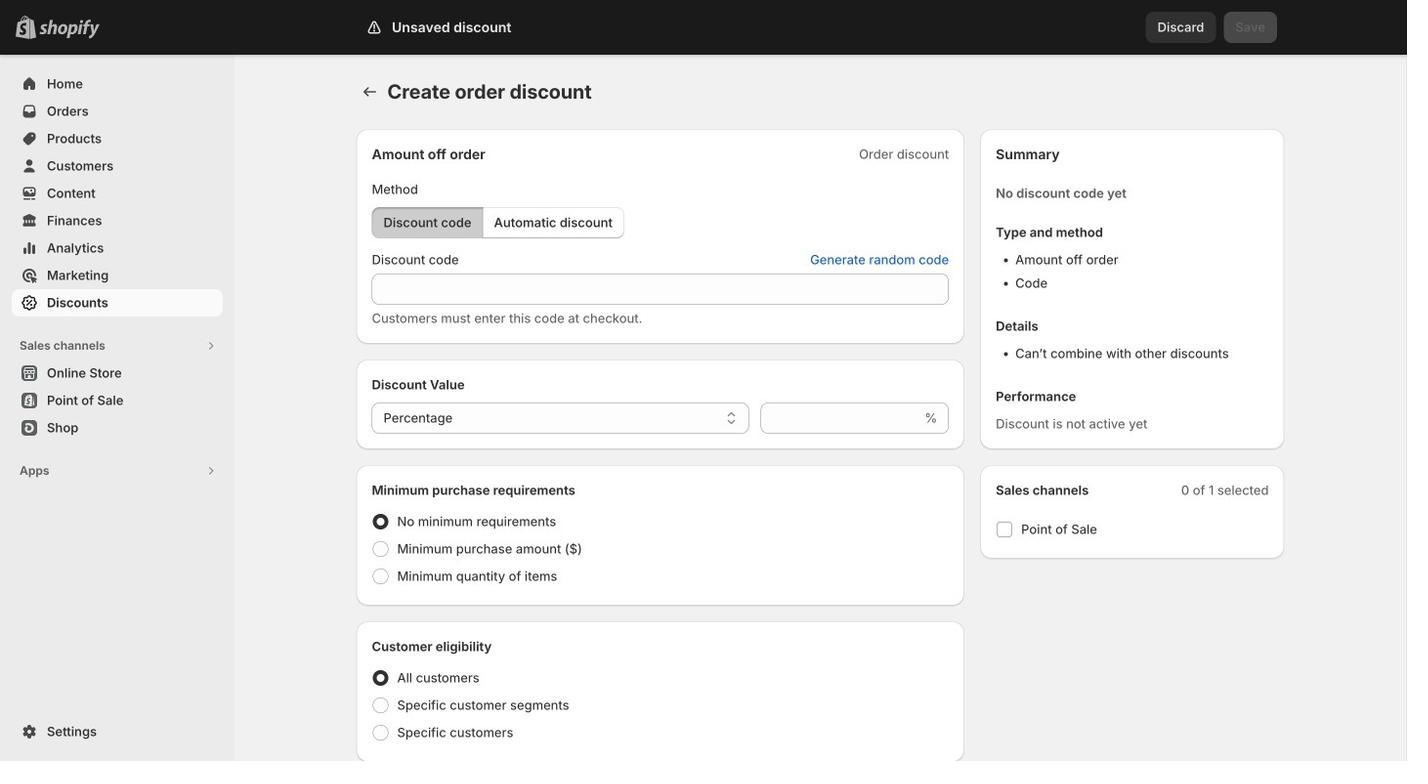 Task type: locate. For each thing, give the bounding box(es) containing it.
None text field
[[372, 274, 949, 305]]

None text field
[[761, 403, 921, 434]]

shopify image
[[39, 19, 100, 39]]



